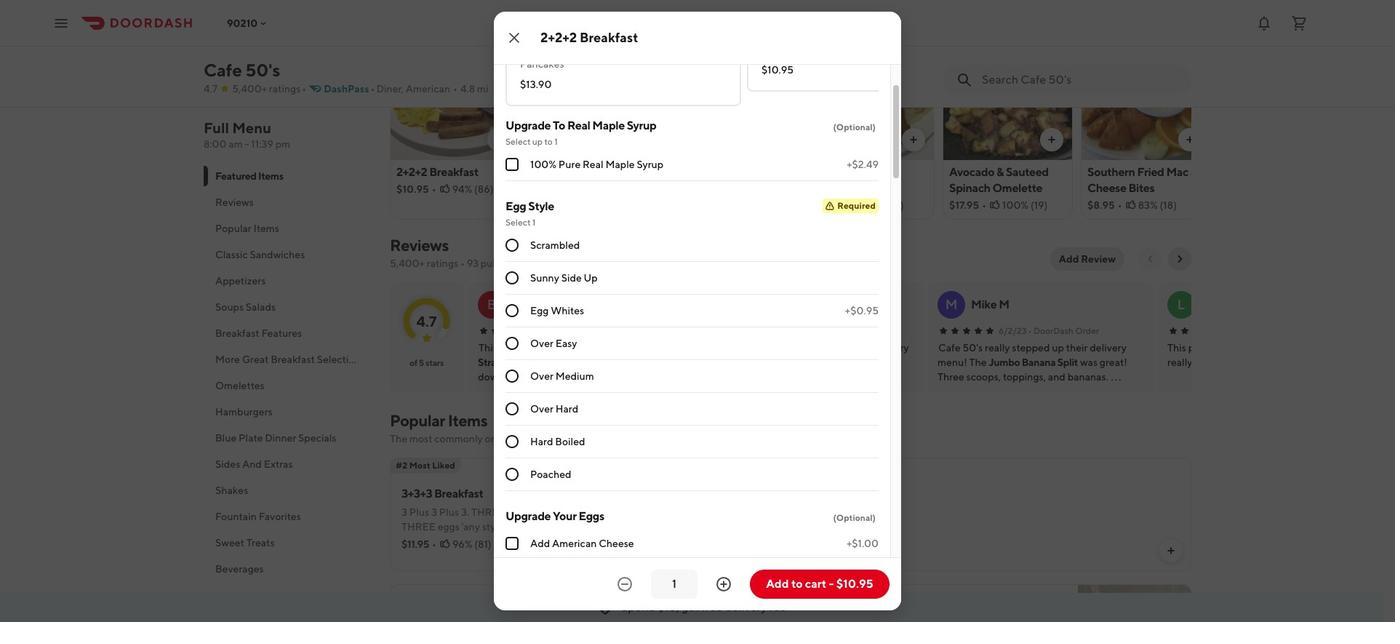 Task type: vqa. For each thing, say whether or not it's contained in the screenshot.
this
yes



Task type: describe. For each thing, give the bounding box(es) containing it.
beverages button
[[204, 556, 373, 582]]

$11.95 inside louisiana style chicken strips $11.95
[[535, 199, 564, 211]]

avocado  & sauteed spinach omelette
[[950, 165, 1049, 195]]

louisiana style chicken strips
[[808, 608, 962, 621]]

0 horizontal spatial featured items
[[215, 170, 284, 182]]

none checkbox inside upgrade your eggs group
[[506, 537, 519, 550]]

pancakes,
[[558, 506, 604, 518]]

open menu image
[[52, 14, 70, 32]]

dinner inside button
[[265, 432, 296, 444]]

0 items, open order cart image
[[1291, 14, 1308, 32]]

1 vertical spatial louisiana style chicken strips image
[[1078, 584, 1192, 622]]

whites
[[551, 305, 584, 317]]

required
[[838, 200, 876, 211]]

syrup
[[632, 521, 658, 533]]

sandwiches
[[250, 249, 305, 261]]

tuna - fresh tomato - jack cheese melt
[[673, 165, 784, 195]]

tuna
[[673, 165, 698, 179]]

of 5 stars
[[410, 357, 444, 368]]

others for #2 • ordered recently by 20+ others
[[913, 21, 945, 35]]

egg whites
[[530, 305, 584, 317]]

shakes button
[[204, 477, 373, 504]]

(optional) for +$2.49
[[834, 122, 876, 133]]

sunny side up
[[530, 272, 598, 284]]

soups
[[215, 301, 244, 313]]

specials
[[298, 432, 337, 444]]

1 horizontal spatial $10.95
[[762, 64, 794, 76]]

beverages
[[215, 563, 264, 575]]

1 inside the upgrade to real maple syrup select up to 1
[[555, 136, 558, 147]]

over for over easy
[[530, 338, 554, 349]]

strips for louisiana style chicken strips
[[932, 608, 962, 621]]

blue plate dinner specials
[[215, 432, 337, 444]]

previous image
[[1145, 253, 1157, 265]]

pancake
[[591, 521, 630, 533]]

cafe 50's
[[204, 60, 280, 80]]

great
[[242, 354, 269, 365]]

Poached radio
[[506, 468, 519, 481]]

appetizers button
[[204, 268, 373, 294]]

featured items heading
[[390, 9, 512, 32]]

add to cart - $10.95
[[766, 577, 874, 591]]

Item Search search field
[[982, 72, 1180, 88]]

next image
[[1175, 253, 1186, 265]]

& inside avocado  & sauteed spinach omelette
[[997, 165, 1004, 179]]

close 2+2+2  breakfast image
[[506, 29, 523, 47]]

public
[[481, 258, 510, 269]]

reviews
[[512, 258, 546, 269]]

fried for chicken
[[861, 165, 888, 179]]

our
[[743, 521, 762, 533]]

pancakes inside scrambled • bacon • chocolate chip pancakes
[[520, 58, 564, 70]]

$13.90
[[520, 79, 552, 90]]

0 horizontal spatial $10.95
[[397, 183, 429, 195]]

over for over medium
[[530, 371, 554, 382]]

split
[[1058, 357, 1079, 368]]

strips
[[642, 506, 667, 518]]

Sunny Side Up radio
[[506, 272, 519, 285]]

chicken for louisiana style chicken strips
[[887, 608, 930, 621]]

83%
[[1139, 199, 1158, 211]]

style for egg style
[[529, 200, 554, 213]]

more great breakfast selections button
[[204, 346, 373, 373]]

94% (86)
[[452, 183, 494, 195]]

omelettes button
[[204, 373, 373, 399]]

1 horizontal spatial three
[[471, 506, 506, 518]]

louisiana for louisiana style chicken strips $11.95
[[535, 165, 584, 179]]

add for add american cheese
[[530, 538, 550, 550]]

over hard
[[530, 403, 579, 415]]

sweet treats button
[[204, 530, 373, 556]]

fountain for fountain soda
[[808, 504, 855, 518]]

american for add
[[552, 538, 597, 550]]

add item to cart image for avocado  & sauteed spinach omelette
[[1046, 134, 1058, 146]]

strawberry
[[478, 357, 527, 368]]

hamburgers button
[[204, 399, 373, 425]]

100% for 100% (19)
[[1003, 199, 1029, 211]]

breakfast inside 3+3+3  breakfast 3 plus 3 plus 3. three buttermilk pancakes, three strips of bacon or sausage, three eggs 'any style' served with warm pancake syrup & whipped butter. our pancakes are dusted with powdered sugar.
[[434, 487, 484, 501]]

& inside 3+3+3  breakfast 3 plus 3 plus 3. three buttermilk pancakes, three strips of bacon or sausage, three eggs 'any style' served with warm pancake syrup & whipped butter. our pancakes are dusted with powdered sugar.
[[660, 521, 666, 533]]

treats
[[246, 537, 275, 549]]

featured inside heading
[[390, 10, 464, 31]]

sauteed
[[1006, 165, 1049, 179]]

94%
[[452, 183, 472, 195]]

2 horizontal spatial three
[[606, 506, 640, 518]]

poached
[[530, 469, 572, 480]]

96% (81)
[[453, 539, 492, 550]]

order for b
[[616, 325, 640, 336]]

doordash for b
[[574, 325, 614, 336]]

#1 for #1 most liked
[[396, 40, 406, 51]]

(81)
[[475, 539, 492, 550]]

tuna - fresh tomato - jack cheese melt image
[[667, 38, 796, 160]]

1 vertical spatial 4.7
[[417, 313, 437, 329]]

5,400+ inside reviews 5,400+ ratings • 93 public reviews
[[390, 258, 425, 269]]

& inside southern fried mac & cheese bites
[[1191, 165, 1198, 179]]

to
[[553, 119, 566, 133]]

scrambled • bacon • pancakes
[[762, 44, 902, 55]]

liked for #2 most liked
[[432, 460, 455, 471]]

(18)
[[1160, 199, 1177, 211]]

#1 • ordered recently by 20+ others
[[520, 21, 702, 35]]

over medium
[[530, 371, 594, 382]]

soups salads
[[215, 301, 276, 313]]

20+ for #2 • ordered recently by 20+ others
[[890, 21, 911, 35]]

spend
[[621, 600, 656, 614]]

Over Easy radio
[[506, 337, 519, 350]]

1 inside egg style select 1
[[533, 217, 536, 228]]

1 3 from the left
[[402, 506, 408, 518]]

0 horizontal spatial 2+2+2
[[397, 165, 427, 179]]

up
[[533, 136, 543, 147]]

egg for whites
[[530, 305, 549, 317]]

are
[[447, 536, 462, 547]]

2 doordash from the left
[[805, 325, 845, 336]]

most for #2
[[410, 460, 431, 471]]

sweet treats
[[215, 537, 275, 549]]

0 horizontal spatial m
[[946, 297, 958, 312]]

0 horizontal spatial with
[[498, 536, 518, 547]]

bites
[[1129, 181, 1155, 195]]

ordered for #2
[[786, 21, 830, 35]]

dinner inside southern fried chicken dinner
[[856, 181, 891, 195]]

spend $15, get free delivery fee
[[621, 600, 787, 614]]

96%
[[453, 539, 473, 550]]

- right tuna
[[700, 165, 705, 179]]

add to cart - $10.95 button
[[750, 570, 890, 599]]

breakfast up 94%
[[429, 165, 479, 179]]

'any
[[462, 521, 480, 533]]

recently for #2
[[832, 21, 874, 35]]

2 • doordash order from the left
[[799, 325, 870, 336]]

egg style select 1
[[506, 200, 554, 228]]

2+2+2 inside dialog
[[541, 30, 577, 45]]

Hard Boiled radio
[[506, 435, 519, 448]]

0 vertical spatial featured items
[[390, 10, 512, 31]]

strawberry cheesecake shake
[[478, 357, 614, 368]]

whipped
[[668, 521, 709, 533]]

6/2/23
[[999, 325, 1027, 336]]

select inside the upgrade to real maple syrup select up to 1
[[506, 136, 531, 147]]

(optional) for +$1.00
[[834, 512, 876, 523]]

- right tomato
[[779, 165, 784, 179]]

add review
[[1059, 253, 1116, 265]]

popular for popular items
[[215, 223, 252, 234]]

$17.95
[[950, 199, 980, 211]]

by for #1 • ordered recently by 20+ others
[[632, 21, 645, 35]]

tomato
[[738, 165, 777, 179]]

fountain soda
[[808, 504, 883, 518]]

0 horizontal spatial featured
[[215, 170, 257, 182]]

bacon for #1
[[578, 44, 608, 55]]

• inside reviews 5,400+ ratings • 93 public reviews
[[461, 258, 465, 269]]

jumbo banana split
[[989, 357, 1079, 368]]

88%
[[866, 199, 886, 211]]

0 vertical spatial louisiana style chicken strips image
[[529, 38, 658, 160]]

add item to cart image for southern fried mac & cheese bites
[[1185, 134, 1196, 146]]

5
[[419, 357, 424, 368]]

hamburgers
[[215, 406, 273, 418]]

favorites
[[259, 511, 301, 522]]

100% for 100% pure real maple syrup
[[530, 159, 557, 170]]

style'
[[482, 521, 506, 533]]

strips for louisiana style chicken strips $11.95
[[580, 181, 609, 195]]

appetizers
[[215, 275, 266, 287]]

cheese inside upgrade your eggs group
[[599, 538, 634, 550]]

0 vertical spatial with
[[541, 521, 562, 533]]

1 horizontal spatial m
[[999, 298, 1010, 311]]

from
[[602, 433, 624, 445]]

items inside button
[[254, 223, 279, 234]]

doordash for m
[[1034, 325, 1074, 336]]

add for add review
[[1059, 253, 1079, 265]]

fountain favorites
[[215, 511, 301, 522]]

commonly
[[435, 433, 483, 445]]

90210 button
[[227, 17, 269, 29]]

butter.
[[711, 521, 741, 533]]

breakfast inside 'more great breakfast selections' 'button'
[[271, 354, 315, 365]]

items up reviews button
[[258, 170, 284, 182]]

breakfast inside breakfast features "button"
[[215, 327, 260, 339]]

100% (19)
[[1003, 199, 1048, 211]]

1 plus from the left
[[410, 506, 429, 518]]

0 vertical spatial pancakes
[[858, 44, 902, 55]]

this
[[626, 433, 643, 445]]

0 vertical spatial hard
[[556, 403, 579, 415]]

0 horizontal spatial three
[[402, 521, 436, 533]]

real for to
[[568, 119, 591, 133]]

$8.95
[[1088, 199, 1115, 211]]

- inside 2+2+2  breakfast dialog
[[829, 577, 834, 591]]

• doordash order for b
[[569, 325, 640, 336]]

and
[[551, 433, 569, 445]]

maple for pure
[[606, 159, 635, 170]]

decrease quantity by 1 image
[[616, 576, 634, 593]]

southern fried chicken dinner image
[[806, 38, 934, 160]]

popular items button
[[204, 215, 373, 242]]

(17)
[[888, 199, 904, 211]]

1 vertical spatial $11.95
[[402, 539, 429, 550]]

$15,
[[658, 600, 680, 614]]

real for pure
[[583, 159, 604, 170]]

sausage,
[[723, 506, 762, 518]]

upgrade to real maple syrup group
[[506, 118, 879, 181]]



Task type: locate. For each thing, give the bounding box(es) containing it.
southern up $18.95
[[811, 165, 859, 179]]

upgrade up powdered
[[506, 510, 551, 523]]

bacon down #2 • ordered recently by 20+ others
[[820, 44, 849, 55]]

0 horizontal spatial add
[[530, 538, 550, 550]]

2+2+2
[[541, 30, 577, 45], [397, 165, 427, 179]]

2+2+2  breakfast up $13.90
[[541, 30, 639, 45]]

real inside the upgrade to real maple syrup select up to 1
[[568, 119, 591, 133]]

reviews inside reviews 5,400+ ratings • 93 public reviews
[[390, 236, 449, 255]]

popular for popular items the most commonly ordered items and dishes from this store
[[390, 411, 445, 430]]

pancakes
[[402, 536, 445, 547]]

notification bell image
[[1256, 14, 1273, 32]]

0 vertical spatial egg
[[506, 200, 526, 213]]

(optional) up +$2.49
[[834, 122, 876, 133]]

strips
[[580, 181, 609, 195], [932, 608, 962, 621]]

fountain left the soda
[[808, 504, 855, 518]]

liked
[[431, 40, 454, 51], [432, 460, 455, 471]]

more great breakfast selections
[[215, 354, 365, 365]]

1 horizontal spatial 3
[[431, 506, 437, 518]]

1 horizontal spatial 5,400+
[[390, 258, 425, 269]]

medium
[[556, 371, 594, 382]]

plate
[[239, 432, 263, 444]]

others for #1 • ordered recently by 20+ others
[[669, 21, 702, 35]]

0 horizontal spatial to
[[545, 136, 553, 147]]

2 fried from the left
[[1138, 165, 1165, 179]]

1 horizontal spatial order
[[846, 325, 870, 336]]

sides
[[215, 458, 240, 470]]

pancakes
[[858, 44, 902, 55], [520, 58, 564, 70]]

scrambled • bacon • chocolate chip pancakes
[[520, 44, 689, 70]]

0 vertical spatial ratings
[[269, 83, 301, 95]]

upgrade inside group
[[506, 510, 551, 523]]

order for m
[[1076, 325, 1100, 336]]

3 over from the top
[[530, 403, 554, 415]]

upgrade
[[506, 119, 551, 133], [506, 510, 551, 523]]

reviews
[[215, 196, 254, 208], [390, 236, 449, 255]]

1 horizontal spatial by
[[876, 21, 888, 35]]

2 3 from the left
[[431, 506, 437, 518]]

most down featured items heading
[[408, 40, 429, 51]]

style inside egg style select 1
[[529, 200, 554, 213]]

chicken for louisiana style chicken strips $11.95
[[535, 181, 578, 195]]

ratings down 50's
[[269, 83, 301, 95]]

served
[[508, 521, 539, 533]]

1 order from the left
[[616, 325, 640, 336]]

recently
[[588, 21, 630, 35], [832, 21, 874, 35]]

- inside full menu 8:00 am - 11:39 pm
[[245, 138, 249, 150]]

2+2+2  breakfast up 94%
[[397, 165, 479, 179]]

increase quantity by 1 image
[[715, 576, 733, 593]]

1 vertical spatial american
[[552, 538, 597, 550]]

featured items up #1 most liked
[[390, 10, 512, 31]]

american inside upgrade your eggs group
[[552, 538, 597, 550]]

louisiana down add to cart - $10.95 button
[[808, 608, 857, 621]]

style down add to cart - $10.95 button
[[859, 608, 885, 621]]

• doordash order
[[569, 325, 640, 336], [799, 325, 870, 336], [1029, 325, 1100, 336]]

pure
[[559, 159, 581, 170]]

0 vertical spatial 1
[[555, 136, 558, 147]]

popular up most
[[390, 411, 445, 430]]

american down warm
[[552, 538, 597, 550]]

#2 for #2 most liked
[[396, 460, 408, 471]]

scrambled for #2
[[762, 44, 812, 55]]

southern for southern fried mac & cheese bites
[[1088, 165, 1136, 179]]

0 horizontal spatial egg
[[506, 200, 526, 213]]

american for diner,
[[406, 83, 450, 95]]

1 horizontal spatial louisiana
[[808, 608, 857, 621]]

m right 'mike'
[[999, 298, 1010, 311]]

bacon
[[578, 44, 608, 55], [820, 44, 849, 55]]

egg style group
[[506, 199, 879, 491]]

1 by from the left
[[632, 21, 645, 35]]

scrambled up reviews
[[530, 240, 580, 251]]

1 horizontal spatial american
[[552, 538, 597, 550]]

items up commonly
[[448, 411, 488, 430]]

4.7 up of 5 stars
[[417, 313, 437, 329]]

1 horizontal spatial plus
[[439, 506, 459, 518]]

ratings inside reviews 5,400+ ratings • 93 public reviews
[[427, 258, 459, 269]]

featured up #1 most liked
[[390, 10, 464, 31]]

southern up the 'bites'
[[1088, 165, 1136, 179]]

items inside heading
[[467, 10, 512, 31]]

syrup for to
[[627, 119, 657, 133]]

mike
[[971, 298, 997, 311]]

(optional) inside the upgrade to real maple syrup "group"
[[834, 122, 876, 133]]

2 20+ from the left
[[890, 21, 911, 35]]

classic sandwiches
[[215, 249, 305, 261]]

fried up the 'bites'
[[1138, 165, 1165, 179]]

scrambled up $13.90
[[520, 44, 570, 55]]

(optional) up +$1.00
[[834, 512, 876, 523]]

tuna - fresh tomato - jack cheese melt button
[[667, 38, 797, 220]]

to inside add to cart - $10.95 button
[[792, 577, 803, 591]]

free
[[702, 600, 723, 614]]

warm
[[564, 521, 589, 533]]

upgrade for upgrade to real maple syrup select up to 1
[[506, 119, 551, 133]]

fried inside southern fried chicken dinner
[[861, 165, 888, 179]]

0 horizontal spatial $11.95
[[402, 539, 429, 550]]

spinach
[[950, 181, 991, 195]]

93
[[467, 258, 479, 269]]

0 horizontal spatial strips
[[580, 181, 609, 195]]

100% down omelette
[[1003, 199, 1029, 211]]

#1 most liked
[[396, 40, 454, 51]]

1 vertical spatial style
[[529, 200, 554, 213]]

4.7 down 'cafe'
[[204, 83, 218, 95]]

1 down to at the top left of the page
[[555, 136, 558, 147]]

1 vertical spatial to
[[792, 577, 803, 591]]

full menu 8:00 am - 11:39 pm
[[204, 119, 290, 150]]

5,400+ down the reviews link
[[390, 258, 425, 269]]

scrambled inside scrambled • bacon • chocolate chip pancakes
[[520, 44, 570, 55]]

upgrade up up
[[506, 119, 551, 133]]

over for over hard
[[530, 403, 554, 415]]

add item to cart image for fountain soda
[[759, 545, 771, 557]]

fountain for fountain favorites
[[215, 511, 257, 522]]

southern inside southern fried chicken dinner
[[811, 165, 859, 179]]

0 horizontal spatial order
[[616, 325, 640, 336]]

0 vertical spatial strips
[[580, 181, 609, 195]]

0 vertical spatial american
[[406, 83, 450, 95]]

$11.95 down pure
[[535, 199, 564, 211]]

egg inside egg style select 1
[[506, 200, 526, 213]]

cheese
[[699, 181, 738, 195], [1088, 181, 1127, 195], [599, 538, 634, 550]]

#2
[[762, 21, 777, 35], [396, 460, 408, 471]]

0 horizontal spatial ratings
[[269, 83, 301, 95]]

style for louisiana style chicken strips
[[586, 165, 612, 179]]

fried up '88%'
[[861, 165, 888, 179]]

bacon for #2
[[820, 44, 849, 55]]

2 upgrade from the top
[[506, 510, 551, 523]]

1 horizontal spatial 100%
[[1003, 199, 1029, 211]]

by up scrambled • bacon • pancakes
[[876, 21, 888, 35]]

cheese inside tuna - fresh tomato - jack cheese melt
[[699, 181, 738, 195]]

dinner up extras
[[265, 432, 296, 444]]

three up style'
[[471, 506, 506, 518]]

#2 for #2 • ordered recently by 20+ others
[[762, 21, 777, 35]]

0 horizontal spatial 1
[[533, 217, 536, 228]]

#1 for #1 • ordered recently by 20+ others
[[520, 21, 533, 35]]

stars
[[426, 357, 444, 368]]

1 vertical spatial $10.95
[[397, 183, 429, 195]]

(19)
[[1031, 199, 1048, 211]]

0 horizontal spatial style
[[529, 200, 554, 213]]

Current quantity is 1 number field
[[660, 576, 689, 592]]

cheese up $8.95
[[1088, 181, 1127, 195]]

real right to at the top left of the page
[[568, 119, 591, 133]]

2 vertical spatial over
[[530, 403, 554, 415]]

1 horizontal spatial popular
[[390, 411, 445, 430]]

diner, american • 4.8 mi
[[377, 83, 489, 95]]

items up classic sandwiches
[[254, 223, 279, 234]]

0 horizontal spatial recently
[[588, 21, 630, 35]]

powdered
[[520, 536, 568, 547]]

bacon inside scrambled • bacon • chocolate chip pancakes
[[578, 44, 608, 55]]

chicken inside southern fried chicken dinner
[[811, 181, 854, 195]]

1 vertical spatial 100%
[[1003, 199, 1029, 211]]

cheesecake
[[529, 357, 584, 368]]

reviews link
[[390, 236, 449, 255]]

1 vertical spatial featured items
[[215, 170, 284, 182]]

0 horizontal spatial others
[[669, 21, 702, 35]]

1 horizontal spatial with
[[541, 521, 562, 533]]

liked for #1 most liked
[[431, 40, 454, 51]]

of right strips
[[669, 506, 679, 518]]

dinner
[[856, 181, 891, 195], [265, 432, 296, 444]]

over right over hard option
[[530, 403, 554, 415]]

syrup inside the upgrade to real maple syrup select up to 1
[[627, 119, 657, 133]]

breakfast features
[[215, 327, 302, 339]]

add item to cart image for southern fried chicken dinner
[[908, 134, 920, 146]]

1 horizontal spatial • doordash order
[[799, 325, 870, 336]]

1 vertical spatial 2+2+2  breakfast
[[397, 165, 479, 179]]

1 select from the top
[[506, 136, 531, 147]]

maple up 100% pure real maple syrup on the top of page
[[593, 119, 625, 133]]

american right diner,
[[406, 83, 450, 95]]

1 doordash from the left
[[574, 325, 614, 336]]

1 (optional) from the top
[[834, 122, 876, 133]]

1 horizontal spatial 2+2+2  breakfast
[[541, 30, 639, 45]]

maple down the upgrade to real maple syrup select up to 1
[[606, 159, 635, 170]]

select left up
[[506, 136, 531, 147]]

upgrade inside the upgrade to real maple syrup select up to 1
[[506, 119, 551, 133]]

sides and extras
[[215, 458, 293, 470]]

0 vertical spatial syrup
[[627, 119, 657, 133]]

mac
[[1167, 165, 1189, 179]]

1 horizontal spatial ordered
[[786, 21, 830, 35]]

1 horizontal spatial louisiana style chicken strips image
[[1078, 584, 1192, 622]]

1 vertical spatial liked
[[432, 460, 455, 471]]

0 horizontal spatial dinner
[[265, 432, 296, 444]]

chicken for southern fried chicken dinner
[[811, 181, 854, 195]]

Scrambled radio
[[506, 239, 519, 252]]

hard left boiled
[[530, 436, 553, 448]]

syrup left tuna
[[637, 159, 664, 170]]

fried inside southern fried mac & cheese bites
[[1138, 165, 1165, 179]]

2 recently from the left
[[832, 21, 874, 35]]

1 vertical spatial 5,400+
[[390, 258, 425, 269]]

of left "5"
[[410, 357, 418, 368]]

1 vertical spatial hard
[[530, 436, 553, 448]]

1 horizontal spatial 20+
[[890, 21, 911, 35]]

2 vertical spatial style
[[859, 608, 885, 621]]

20+ up scrambled • bacon • pancakes
[[890, 21, 911, 35]]

to inside the upgrade to real maple syrup select up to 1
[[545, 136, 553, 147]]

egg for style
[[506, 200, 526, 213]]

1 horizontal spatial egg
[[530, 305, 549, 317]]

classic
[[215, 249, 248, 261]]

0 horizontal spatial 3
[[402, 506, 408, 518]]

$10.95 left 94%
[[397, 183, 429, 195]]

2 bacon from the left
[[820, 44, 849, 55]]

breakfast left chip
[[580, 30, 639, 45]]

2 over from the top
[[530, 371, 554, 382]]

upgrade your eggs group
[[506, 509, 879, 622]]

order
[[616, 325, 640, 336], [846, 325, 870, 336], [1076, 325, 1100, 336]]

salads
[[246, 301, 276, 313]]

1 fried from the left
[[861, 165, 888, 179]]

90210
[[227, 17, 258, 29]]

1 vertical spatial over
[[530, 371, 554, 382]]

0 horizontal spatial by
[[632, 21, 645, 35]]

egg left k
[[530, 305, 549, 317]]

2 horizontal spatial • doordash order
[[1029, 325, 1100, 336]]

0 vertical spatial 4.7
[[204, 83, 218, 95]]

0 horizontal spatial ordered
[[542, 21, 586, 35]]

southern fried mac & cheese bites image
[[1082, 38, 1211, 160]]

popular inside popular items the most commonly ordered items and dishes from this store
[[390, 411, 445, 430]]

cafe
[[204, 60, 242, 80]]

bradley
[[512, 298, 551, 311]]

blue
[[215, 432, 237, 444]]

0 vertical spatial liked
[[431, 40, 454, 51]]

100% down up
[[530, 159, 557, 170]]

88% (17)
[[866, 199, 904, 211]]

& up omelette
[[997, 165, 1004, 179]]

pancakes down #2 • ordered recently by 20+ others
[[858, 44, 902, 55]]

0 horizontal spatial of
[[410, 357, 418, 368]]

0 vertical spatial 5,400+
[[232, 83, 267, 95]]

2 select from the top
[[506, 217, 531, 228]]

popular items the most commonly ordered items and dishes from this store
[[390, 411, 668, 445]]

three up pancake
[[606, 506, 640, 518]]

maple for to
[[593, 119, 625, 133]]

banana
[[1022, 357, 1056, 368]]

1 vertical spatial syrup
[[637, 159, 664, 170]]

style right pure
[[586, 165, 612, 179]]

1 horizontal spatial to
[[792, 577, 803, 591]]

2 horizontal spatial doordash
[[1034, 325, 1074, 336]]

reviews 5,400+ ratings • 93 public reviews
[[390, 236, 546, 269]]

avocado  & sauteed  spinach omelette image
[[944, 38, 1073, 160]]

1 horizontal spatial ratings
[[427, 258, 459, 269]]

1 vertical spatial louisiana
[[808, 608, 857, 621]]

extras
[[264, 458, 293, 470]]

louisiana inside louisiana style chicken strips $11.95
[[535, 165, 584, 179]]

liked down commonly
[[432, 460, 455, 471]]

syrup for pure
[[637, 159, 664, 170]]

to right up
[[545, 136, 553, 147]]

add for add to cart - $10.95
[[766, 577, 789, 591]]

breakfast inside 2+2+2  breakfast dialog
[[580, 30, 639, 45]]

#1 up $13.90
[[520, 21, 533, 35]]

0 vertical spatial of
[[410, 357, 418, 368]]

over down strawberry cheesecake shake button
[[530, 371, 554, 382]]

0 vertical spatial featured
[[390, 10, 464, 31]]

#2 inside 2+2+2  breakfast dialog
[[762, 21, 777, 35]]

2 horizontal spatial &
[[1191, 165, 1198, 179]]

ordered for #1
[[542, 21, 586, 35]]

(optional) inside upgrade your eggs group
[[834, 512, 876, 523]]

2 plus from the left
[[439, 506, 459, 518]]

items
[[524, 433, 549, 445]]

featured items down 11:39
[[215, 170, 284, 182]]

three up pancakes
[[402, 521, 436, 533]]

hard up the and on the bottom of page
[[556, 403, 579, 415]]

0 vertical spatial 2+2+2  breakfast
[[541, 30, 639, 45]]

#1
[[520, 21, 533, 35], [396, 40, 406, 51]]

1 horizontal spatial 2+2+2
[[541, 30, 577, 45]]

chicken inside louisiana style chicken strips $11.95
[[535, 181, 578, 195]]

southern inside southern fried mac & cheese bites
[[1088, 165, 1136, 179]]

cheese down fresh at the top
[[699, 181, 738, 195]]

3 doordash from the left
[[1034, 325, 1074, 336]]

buttermilk
[[508, 506, 556, 518]]

2 southern from the left
[[1088, 165, 1136, 179]]

popular inside button
[[215, 223, 252, 234]]

$11.95 left are
[[402, 539, 429, 550]]

• doordash order up 'split'
[[1029, 325, 1100, 336]]

1 vertical spatial add
[[530, 538, 550, 550]]

items inside popular items the most commonly ordered items and dishes from this store
[[448, 411, 488, 430]]

to
[[545, 136, 553, 147], [792, 577, 803, 591]]

upgrade for upgrade your eggs
[[506, 510, 551, 523]]

menu
[[232, 119, 272, 136]]

1 horizontal spatial others
[[913, 21, 945, 35]]

3+3+3
[[402, 487, 432, 501]]

1 vertical spatial 2+2+2
[[397, 165, 427, 179]]

doordash up 'split'
[[1034, 325, 1074, 336]]

select inside egg style select 1
[[506, 217, 531, 228]]

eggs
[[579, 510, 605, 523]]

0 vertical spatial #2
[[762, 21, 777, 35]]

recently up scrambled • bacon • pancakes
[[832, 21, 874, 35]]

0 horizontal spatial chicken
[[535, 181, 578, 195]]

2 by from the left
[[876, 21, 888, 35]]

$10.95 inside add to cart - $10.95 button
[[837, 577, 874, 591]]

strips inside louisiana style chicken strips $11.95
[[580, 181, 609, 195]]

scrambled for #1
[[520, 44, 570, 55]]

0 vertical spatial louisiana
[[535, 165, 584, 179]]

1 vertical spatial select
[[506, 217, 531, 228]]

reviews inside button
[[215, 196, 254, 208]]

liked down featured items heading
[[431, 40, 454, 51]]

• doordash order down +$0.95
[[799, 325, 870, 336]]

1 over from the top
[[530, 338, 554, 349]]

1 horizontal spatial #1
[[520, 21, 533, 35]]

popular up classic
[[215, 223, 252, 234]]

0 vertical spatial popular
[[215, 223, 252, 234]]

• doordash order for m
[[1029, 325, 1100, 336]]

by for #2 • ordered recently by 20+ others
[[876, 21, 888, 35]]

1 horizontal spatial pancakes
[[858, 44, 902, 55]]

0 vertical spatial over
[[530, 338, 554, 349]]

0 vertical spatial upgrade
[[506, 119, 551, 133]]

8/5/23
[[769, 325, 798, 336]]

1 others from the left
[[669, 21, 702, 35]]

none checkbox inside the upgrade to real maple syrup "group"
[[506, 158, 519, 171]]

scrambled down #2 • ordered recently by 20+ others
[[762, 44, 812, 55]]

southern fried mac & cheese bites
[[1088, 165, 1198, 195]]

1 20+ from the left
[[647, 21, 667, 35]]

louisiana
[[535, 165, 584, 179], [808, 608, 857, 621]]

style up reviews
[[529, 200, 554, 213]]

2 (optional) from the top
[[834, 512, 876, 523]]

- right am
[[245, 138, 249, 150]]

1 upgrade from the top
[[506, 119, 551, 133]]

recently for #1
[[588, 21, 630, 35]]

maple inside the upgrade to real maple syrup select up to 1
[[593, 119, 625, 133]]

0 horizontal spatial • doordash order
[[569, 325, 640, 336]]

0 horizontal spatial louisiana
[[535, 165, 584, 179]]

Over Hard radio
[[506, 403, 519, 416]]

breakfast up omelettes button
[[271, 354, 315, 365]]

3 order from the left
[[1076, 325, 1100, 336]]

strawberry cheesecake shake button
[[478, 355, 614, 370]]

m left 'mike'
[[946, 297, 958, 312]]

20+ for #1 • ordered recently by 20+ others
[[647, 21, 667, 35]]

1 horizontal spatial cheese
[[699, 181, 738, 195]]

+$2.49
[[847, 159, 879, 170]]

b
[[487, 297, 496, 312]]

pancakes up $13.90
[[520, 58, 564, 70]]

0 horizontal spatial 100%
[[530, 159, 557, 170]]

ratings down the reviews link
[[427, 258, 459, 269]]

1 vertical spatial 1
[[533, 217, 536, 228]]

add inside upgrade your eggs group
[[530, 538, 550, 550]]

bradley k
[[512, 298, 561, 311]]

1 vertical spatial ratings
[[427, 258, 459, 269]]

1 recently from the left
[[588, 21, 630, 35]]

0 vertical spatial most
[[408, 40, 429, 51]]

over
[[530, 338, 554, 349], [530, 371, 554, 382], [530, 403, 554, 415]]

maple
[[593, 119, 625, 133], [606, 159, 635, 170]]

cheese inside southern fried mac & cheese bites
[[1088, 181, 1127, 195]]

dishes
[[571, 433, 600, 445]]

$10.95 right cart
[[837, 577, 874, 591]]

southern
[[811, 165, 859, 179], [1088, 165, 1136, 179]]

with
[[541, 521, 562, 533], [498, 536, 518, 547]]

with down style'
[[498, 536, 518, 547]]

add up fee
[[766, 577, 789, 591]]

#1 inside 2+2+2  breakfast dialog
[[520, 21, 533, 35]]

items up mi
[[467, 10, 512, 31]]

2 others from the left
[[913, 21, 945, 35]]

cheese down pancake
[[599, 538, 634, 550]]

#2 up scrambled • bacon • pancakes
[[762, 21, 777, 35]]

features
[[262, 327, 302, 339]]

most for #1
[[408, 40, 429, 51]]

upgrade to real maple syrup select up to 1
[[506, 119, 657, 147]]

recently up scrambled • bacon • chocolate chip pancakes
[[588, 21, 630, 35]]

reviews for reviews
[[215, 196, 254, 208]]

1 horizontal spatial featured items
[[390, 10, 512, 31]]

& right the mac at the right top
[[1191, 165, 1198, 179]]

add down the served
[[530, 538, 550, 550]]

0 vertical spatial reviews
[[215, 196, 254, 208]]

1 bacon from the left
[[578, 44, 608, 55]]

style inside louisiana style chicken strips $11.95
[[586, 165, 612, 179]]

0 horizontal spatial 5,400+
[[232, 83, 267, 95]]

southern for southern fried chicken dinner
[[811, 165, 859, 179]]

reviews for reviews 5,400+ ratings • 93 public reviews
[[390, 236, 449, 255]]

2+2+2  breakfast image
[[391, 38, 520, 160]]

add item to cart image
[[493, 134, 505, 146], [908, 134, 920, 146], [1046, 134, 1058, 146], [1185, 134, 1196, 146], [759, 545, 771, 557], [1166, 545, 1177, 557]]

breakfast up 3.
[[434, 487, 484, 501]]

& down strips
[[660, 521, 666, 533]]

Over Medium radio
[[506, 370, 519, 383]]

breakfast
[[580, 30, 639, 45], [429, 165, 479, 179], [215, 327, 260, 339], [271, 354, 315, 365], [434, 487, 484, 501]]

#2 down the
[[396, 460, 408, 471]]

1 southern from the left
[[811, 165, 859, 179]]

most down most
[[410, 460, 431, 471]]

None checkbox
[[506, 158, 519, 171]]

louisiana style chicken strips image
[[529, 38, 658, 160], [1078, 584, 1192, 622]]

100% inside the upgrade to real maple syrup "group"
[[530, 159, 557, 170]]

by up chocolate
[[632, 21, 645, 35]]

1 • doordash order from the left
[[569, 325, 640, 336]]

fountain inside button
[[215, 511, 257, 522]]

to left cart
[[792, 577, 803, 591]]

2 ordered from the left
[[786, 21, 830, 35]]

1 ordered from the left
[[542, 21, 586, 35]]

select up scrambled option at the top of the page
[[506, 217, 531, 228]]

doordash up 'easy'
[[574, 325, 614, 336]]

more
[[215, 354, 240, 365]]

0 horizontal spatial fountain
[[215, 511, 257, 522]]

scrambled
[[520, 44, 570, 55], [762, 44, 812, 55], [530, 240, 580, 251]]

None radio
[[506, 304, 519, 317]]

0 vertical spatial maple
[[593, 119, 625, 133]]

1 up reviews
[[533, 217, 536, 228]]

fried for mac
[[1138, 165, 1165, 179]]

doordash right 8/5/23
[[805, 325, 845, 336]]

jack
[[673, 181, 696, 195]]

0 horizontal spatial hard
[[530, 436, 553, 448]]

0 horizontal spatial bacon
[[578, 44, 608, 55]]

2 order from the left
[[846, 325, 870, 336]]

3 • doordash order from the left
[[1029, 325, 1100, 336]]

+$0.95
[[845, 305, 879, 317]]

0 horizontal spatial louisiana style chicken strips image
[[529, 38, 658, 160]]

m
[[946, 297, 958, 312], [999, 298, 1010, 311]]

diner,
[[377, 83, 404, 95]]

scrambled inside egg style group
[[530, 240, 580, 251]]

louisiana for louisiana style chicken strips
[[808, 608, 857, 621]]

2+2+2  breakfast dialog
[[494, 0, 983, 622]]

2+2+2  breakfast inside dialog
[[541, 30, 639, 45]]

of inside 3+3+3  breakfast 3 plus 3 plus 3. three buttermilk pancakes, three strips of bacon or sausage, three eggs 'any style' served with warm pancake syrup & whipped butter. our pancakes are dusted with powdered sugar.
[[669, 506, 679, 518]]

None checkbox
[[506, 537, 519, 550]]

-
[[245, 138, 249, 150], [700, 165, 705, 179], [779, 165, 784, 179], [829, 577, 834, 591]]

and
[[242, 458, 262, 470]]

100%
[[530, 159, 557, 170], [1003, 199, 1029, 211]]

fountain down shakes
[[215, 511, 257, 522]]

#1 up diner,
[[396, 40, 406, 51]]

$10.95
[[762, 64, 794, 76], [397, 183, 429, 195], [837, 577, 874, 591]]



